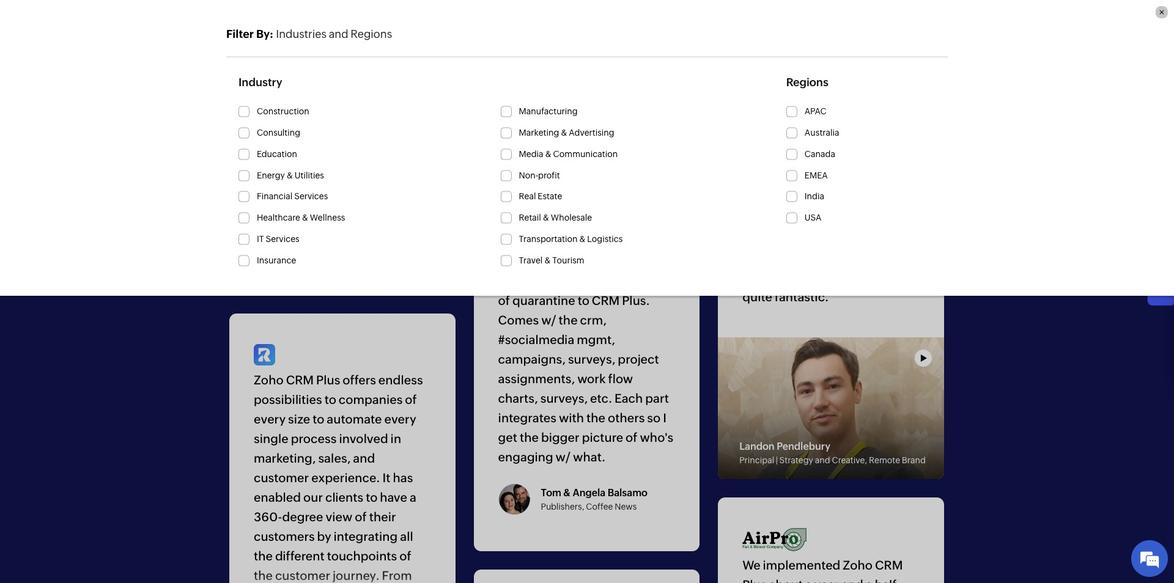 Task type: describe. For each thing, give the bounding box(es) containing it.
with inside i'm very, very impressed with the potential of what it can do for my business. the flexibility within its customization is quite fantastic.
[[883, 212, 908, 226]]

zoho inside we implemented zoho crm plus about a year and a hal
[[843, 559, 873, 573]]

its
[[781, 270, 795, 284]]

beginning
[[613, 274, 672, 288]]

principal
[[740, 456, 775, 465]]

real
[[519, 192, 536, 201]]

australia
[[805, 128, 840, 138]]

degree
[[282, 510, 323, 524]]

customers
[[254, 530, 315, 544]]

energy & utilities
[[257, 170, 324, 180]]

landon pendlebury principal | strategy and creative, remote brand
[[740, 441, 926, 465]]

non-profit
[[519, 170, 560, 180]]

case
[[355, 51, 375, 61]]

project
[[618, 353, 659, 367]]

1 horizontal spatial filter by: industries and regions
[[764, 52, 893, 62]]

to inside we upgraded at the beginning of quarantine to crm plus. comes w/ the crm, #socialmedia mgmt, campaigns, surveys, project assignments, work flow charts, surveys, etc. each part integrates with the others so i get the bigger picture of who's engaging w/ what.
[[578, 294, 590, 308]]

1 vertical spatial customer
[[275, 569, 330, 583]]

marketing inside hanh nguyen digital marketing manager, aqua expeditions
[[568, 132, 609, 142]]

others
[[608, 411, 645, 425]]

my
[[761, 251, 779, 265]]

healthcare
[[257, 213, 300, 223]]

media
[[519, 149, 544, 159]]

we for we upgraded at the beginning of quarantine to crm plus. comes w/ the crm, #socialmedia mgmt, campaigns, surveys, project assignments, work flow charts, surveys, etc. each part integrates with the others so i get the bigger picture of who's engaging w/ what.
[[498, 274, 516, 288]]

consulting
[[257, 128, 300, 138]]

creative,
[[832, 456, 868, 465]]

very,
[[763, 212, 790, 226]]

emea
[[805, 170, 828, 180]]

canada
[[805, 149, 836, 159]]

touchpoints
[[327, 549, 397, 563]]

1 every from the left
[[254, 412, 286, 426]]

nguyen
[[568, 118, 604, 129]]

implemented
[[763, 559, 841, 573]]

insurance
[[257, 256, 296, 265]]

csmo
[[338, 246, 364, 256]]

& for energy
[[287, 170, 293, 180]]

aqua
[[649, 132, 670, 142]]

flow
[[608, 372, 633, 386]]

2 horizontal spatial a
[[866, 578, 873, 584]]

impressed
[[820, 212, 880, 226]]

it
[[257, 234, 264, 244]]

bigger
[[541, 431, 580, 445]]

ha
[[364, 231, 377, 243]]

estate
[[538, 192, 562, 201]]

jd devine | zoho crm customer image
[[718, 3, 944, 145]]

upgraded
[[519, 274, 576, 288]]

construction
[[257, 107, 309, 116]]

manufacturing
[[519, 107, 578, 116]]

0 vertical spatial w/
[[541, 313, 556, 327]]

who's
[[640, 431, 674, 445]]

& for media
[[545, 149, 552, 159]]

1 vertical spatial w/
[[556, 450, 571, 464]]

education
[[257, 149, 297, 159]]

what.
[[573, 450, 606, 464]]

strategy
[[780, 456, 813, 465]]

vietnam
[[366, 246, 399, 256]]

their
[[369, 510, 396, 524]]

angela
[[573, 487, 606, 499]]

testimonials
[[289, 51, 337, 61]]

case studies
[[355, 51, 406, 61]]

within
[[743, 270, 779, 284]]

at
[[578, 274, 589, 288]]

1 vertical spatial by:
[[787, 52, 800, 62]]

companies
[[339, 393, 403, 407]]

to right size
[[313, 412, 324, 426]]

2 vertical spatial regions
[[786, 76, 829, 88]]

crm inside zoho crm plus offers endless possibilities to companies of every size to automate every single process involved in marketing, sales, and customer experience. it has enabled our clients to have a 360-degree view of their customers by integrating all the different touchpoints of the customer jou
[[286, 373, 314, 387]]

landon pendlebury | zoho crm customer image
[[718, 338, 944, 480]]

media & communication
[[519, 149, 618, 159]]

to up automate
[[325, 393, 336, 407]]

the inside i'm very, very impressed with the potential of what it can do for my business. the flexibility within its customization is quite fantastic.
[[743, 231, 762, 245]]

filter inside filter by: industries and regions
[[764, 52, 785, 62]]

we for we implemented zoho crm plus about a year and a hal
[[743, 559, 761, 573]]

campaigns,
[[498, 353, 566, 367]]

of up comes
[[498, 294, 510, 308]]

can
[[874, 231, 895, 245]]

charts,
[[498, 392, 538, 406]]

all
[[400, 530, 413, 544]]

of up integrating
[[355, 510, 367, 524]]

1 vertical spatial surveys,
[[541, 392, 588, 406]]

1 horizontal spatial a
[[805, 578, 812, 584]]

of down endless
[[405, 393, 417, 407]]

plus inside we implemented zoho crm plus about a year and a hal
[[743, 578, 767, 584]]

automate
[[327, 412, 382, 426]]

digital
[[541, 132, 567, 142]]

financial
[[257, 192, 293, 201]]

it
[[864, 231, 871, 245]]

by
[[317, 530, 331, 544]]

travel
[[519, 256, 543, 265]]

and inside filter by: industries and regions
[[845, 52, 860, 62]]

involved
[[339, 432, 388, 446]]

wellness
[[310, 213, 345, 223]]

experience.
[[311, 471, 380, 485]]

0 vertical spatial by:
[[256, 28, 274, 40]]

endless
[[379, 373, 423, 387]]

0 vertical spatial industries
[[276, 28, 327, 40]]

i'm very, very impressed with the potential of what it can do for my business. the flexibility within its customization is quite fantastic.
[[743, 212, 915, 304]]

enabled
[[254, 490, 301, 505]]

we implemented zoho crm plus about a year and a hal
[[743, 559, 919, 584]]

so
[[647, 411, 661, 425]]

get
[[498, 431, 518, 445]]

offers
[[343, 373, 376, 387]]

360-
[[254, 510, 282, 524]]

services for it services
[[266, 234, 300, 244]]

utilities
[[295, 170, 324, 180]]



Task type: vqa. For each thing, say whether or not it's contained in the screenshot.
Learn related to Roles, Profiles, and Groups
no



Task type: locate. For each thing, give the bounding box(es) containing it.
hanh nguyen digital marketing manager, aqua expeditions
[[541, 118, 670, 156]]

every
[[254, 412, 286, 426], [384, 412, 416, 426]]

crm,
[[580, 313, 607, 327]]

2 every from the left
[[384, 412, 416, 426]]

sales,
[[318, 451, 351, 465]]

customer
[[254, 471, 309, 485], [275, 569, 330, 583]]

0 horizontal spatial with
[[559, 411, 584, 425]]

of down others
[[626, 431, 638, 445]]

0 horizontal spatial plus
[[316, 373, 340, 387]]

we left implemented
[[743, 559, 761, 573]]

a inside zoho crm plus offers endless possibilities to companies of every size to automate every single process involved in marketing, sales, and customer experience. it has enabled our clients to have a 360-degree view of their customers by integrating all the different touchpoints of the customer jou
[[410, 490, 416, 505]]

secretary,
[[297, 246, 336, 256]]

business.
[[782, 251, 836, 265]]

0 horizontal spatial a
[[410, 490, 416, 505]]

0 horizontal spatial we
[[498, 274, 516, 288]]

it services
[[257, 234, 300, 244]]

1 horizontal spatial crm
[[592, 294, 620, 308]]

marketing up the media
[[519, 128, 559, 138]]

0 vertical spatial crm
[[592, 294, 620, 308]]

clients
[[325, 490, 364, 505]]

zoho right implemented
[[843, 559, 873, 573]]

& for tom
[[564, 487, 571, 499]]

potential
[[764, 231, 816, 245]]

0 vertical spatial services
[[294, 192, 328, 201]]

1 horizontal spatial marketing
[[568, 132, 609, 142]]

vp
[[740, 121, 750, 130]]

2 horizontal spatial crm
[[875, 559, 903, 573]]

industries up the testimonials
[[276, 28, 327, 40]]

customer down marketing,
[[254, 471, 309, 485]]

surveys, up work
[[568, 353, 616, 367]]

filter by: industries and regions up the apac
[[764, 52, 893, 62]]

1 horizontal spatial every
[[384, 412, 416, 426]]

1 horizontal spatial regions
[[786, 76, 829, 88]]

crm inside we upgraded at the beginning of quarantine to crm plus. comes w/ the crm, #socialmedia mgmt, campaigns, surveys, project assignments, work flow charts, surveys, etc. each part integrates with the others so i get the bigger picture of who's engaging w/ what.
[[592, 294, 620, 308]]

very
[[793, 212, 818, 226]]

0 vertical spatial plus
[[316, 373, 340, 387]]

all
[[260, 51, 271, 61]]

services down healthcare
[[266, 234, 300, 244]]

do
[[897, 231, 912, 245]]

single
[[254, 432, 289, 446]]

services down utilities
[[294, 192, 328, 201]]

crm
[[592, 294, 620, 308], [286, 373, 314, 387], [875, 559, 903, 573]]

0 horizontal spatial zoho
[[254, 373, 284, 387]]

we left upgraded
[[498, 274, 516, 288]]

about
[[769, 578, 803, 584]]

we inside we implemented zoho crm plus about a year and a hal
[[743, 559, 761, 573]]

1 horizontal spatial zoho
[[843, 559, 873, 573]]

i'm
[[743, 212, 760, 226]]

pendlebury
[[777, 441, 831, 452]]

transportation
[[519, 234, 578, 244]]

2 horizontal spatial regions
[[862, 52, 893, 62]]

customer down the different
[[275, 569, 330, 583]]

0 vertical spatial with
[[883, 212, 908, 226]]

0 horizontal spatial by:
[[256, 28, 274, 40]]

part
[[645, 392, 669, 406]]

different
[[275, 549, 325, 563]]

plus inside zoho crm plus offers endless possibilities to companies of every size to automate every single process involved in marketing, sales, and customer experience. it has enabled our clients to have a 360-degree view of their customers by integrating all the different touchpoints of the customer jou
[[316, 373, 340, 387]]

& right energy
[[287, 170, 293, 180]]

1 horizontal spatial plus
[[743, 578, 767, 584]]

0 horizontal spatial every
[[254, 412, 286, 426]]

with up bigger
[[559, 411, 584, 425]]

0 vertical spatial regions
[[351, 28, 392, 40]]

we
[[498, 274, 516, 288], [743, 559, 761, 573]]

1 vertical spatial crm
[[286, 373, 314, 387]]

& inside tom & angela balsamo publishers, coffee news
[[564, 487, 571, 499]]

manager,
[[610, 132, 647, 142]]

logistics
[[587, 234, 623, 244]]

in
[[391, 432, 401, 446]]

with inside we upgraded at the beginning of quarantine to crm plus. comes w/ the crm, #socialmedia mgmt, campaigns, surveys, project assignments, work flow charts, surveys, etc. each part integrates with the others so i get the bigger picture of who's engaging w/ what.
[[559, 411, 584, 425]]

advertising
[[569, 128, 615, 138]]

0 vertical spatial we
[[498, 274, 516, 288]]

integrating
[[334, 530, 398, 544]]

1 vertical spatial regions
[[862, 52, 893, 62]]

1 vertical spatial industries
[[804, 52, 843, 62]]

jd
[[740, 106, 751, 117]]

filter up devine
[[764, 52, 785, 62]]

marketing & advertising
[[519, 128, 615, 138]]

regions inside filter by: industries and regions
[[862, 52, 893, 62]]

0 horizontal spatial filter by: industries and regions
[[226, 28, 392, 40]]

& for marketing
[[561, 128, 567, 138]]

zoho inside zoho crm plus offers endless possibilities to companies of every size to automate every single process involved in marketing, sales, and customer experience. it has enabled our clients to have a 360-degree view of their customers by integrating all the different touchpoints of the customer jou
[[254, 373, 284, 387]]

and
[[329, 28, 348, 40], [845, 52, 860, 62], [353, 451, 375, 465], [815, 456, 830, 465], [842, 578, 864, 584]]

brand
[[902, 456, 926, 465]]

tourism
[[553, 256, 585, 265]]

plus.
[[622, 294, 650, 308]]

industry
[[239, 76, 282, 88]]

& for retail
[[543, 213, 549, 223]]

process
[[291, 432, 337, 446]]

india
[[805, 192, 825, 201]]

industries
[[276, 28, 327, 40], [804, 52, 843, 62]]

1 vertical spatial we
[[743, 559, 761, 573]]

plus left about
[[743, 578, 767, 584]]

i
[[663, 411, 667, 425]]

0 horizontal spatial industries
[[276, 28, 327, 40]]

& up pham
[[302, 213, 308, 223]]

to down at
[[578, 294, 590, 308]]

1 horizontal spatial with
[[883, 212, 908, 226]]

marketing,
[[254, 451, 316, 465]]

2 vertical spatial crm
[[875, 559, 903, 573]]

by: up all
[[256, 28, 274, 40]]

of inside i'm very, very impressed with the potential of what it can do for my business. the flexibility within its customization is quite fantastic.
[[818, 231, 830, 245]]

the
[[743, 231, 762, 245], [592, 274, 610, 288], [559, 313, 578, 327], [587, 411, 606, 425], [520, 431, 539, 445], [254, 549, 273, 563], [254, 569, 273, 583]]

marketing down nguyen
[[568, 132, 609, 142]]

non-
[[519, 170, 538, 180]]

filter up the industry
[[226, 28, 254, 40]]

services for financial services
[[294, 192, 328, 201]]

with
[[883, 212, 908, 226], [559, 411, 584, 425]]

1 vertical spatial filter
[[764, 52, 785, 62]]

1 vertical spatial with
[[559, 411, 584, 425]]

plus
[[316, 373, 340, 387], [743, 578, 767, 584]]

& for healthcare
[[302, 213, 308, 223]]

our
[[303, 490, 323, 505]]

1 vertical spatial filter by: industries and regions
[[764, 52, 893, 62]]

apac
[[805, 107, 827, 116]]

landon
[[740, 441, 775, 452]]

1 horizontal spatial industries
[[804, 52, 843, 62]]

we upgraded at the beginning of quarantine to crm plus. comes w/ the crm, #socialmedia mgmt, campaigns, surveys, project assignments, work flow charts, surveys, etc. each part integrates with the others so i get the bigger picture of who's engaging w/ what.
[[498, 274, 674, 464]]

of left what
[[818, 231, 830, 245]]

& up publishers,
[[564, 487, 571, 499]]

1 horizontal spatial we
[[743, 559, 761, 573]]

to left have
[[366, 490, 378, 505]]

surveys, down work
[[541, 392, 588, 406]]

1 vertical spatial services
[[266, 234, 300, 244]]

a
[[410, 490, 416, 505], [805, 578, 812, 584], [866, 578, 873, 584]]

and inside we implemented zoho crm plus about a year and a hal
[[842, 578, 864, 584]]

0 vertical spatial customer
[[254, 471, 309, 485]]

tactical
[[810, 121, 841, 130]]

zoho crm plus offers endless possibilities to companies of every size to automate every single process involved in marketing, sales, and customer experience. it has enabled our clients to have a 360-degree view of their customers by integrating all the different touchpoints of the customer jou
[[254, 373, 431, 584]]

w/ down quarantine at the bottom of the page
[[541, 313, 556, 327]]

and inside zoho crm plus offers endless possibilities to companies of every size to automate every single process involved in marketing, sales, and customer experience. it has enabled our clients to have a 360-degree view of their customers by integrating all the different touchpoints of the customer jou
[[353, 451, 375, 465]]

every up in
[[384, 412, 416, 426]]

zoho up the possibilities
[[254, 373, 284, 387]]

engaging
[[498, 450, 553, 464]]

a down implemented
[[805, 578, 812, 584]]

james peterson image
[[1150, 10, 1171, 31]]

plus left offers
[[316, 373, 340, 387]]

filter by: industries and regions up the testimonials
[[226, 28, 392, 40]]

what
[[833, 231, 861, 245]]

& left logistics
[[579, 234, 586, 244]]

we inside we upgraded at the beginning of quarantine to crm plus. comes w/ the crm, #socialmedia mgmt, campaigns, surveys, project assignments, work flow charts, surveys, etc. each part integrates with the others so i get the bigger picture of who's engaging w/ what.
[[498, 274, 516, 288]]

customization
[[797, 270, 879, 284]]

1 vertical spatial plus
[[743, 578, 767, 584]]

of down "all"
[[400, 549, 412, 563]]

0 horizontal spatial regions
[[351, 28, 392, 40]]

usa
[[805, 213, 822, 223]]

0 vertical spatial filter by: industries and regions
[[226, 28, 392, 40]]

transportation & logistics
[[519, 234, 623, 244]]

mgmt,
[[577, 333, 615, 347]]

0 horizontal spatial crm
[[286, 373, 314, 387]]

& right the media
[[545, 149, 552, 159]]

jd devine vp sales, atlantic tactical
[[740, 106, 841, 130]]

a right have
[[410, 490, 416, 505]]

coffee
[[586, 502, 613, 512]]

industries up the apac
[[804, 52, 843, 62]]

and inside "landon pendlebury principal | strategy and creative, remote brand"
[[815, 456, 830, 465]]

flexibility
[[863, 251, 915, 265]]

retail
[[519, 213, 541, 223]]

travel & tourism
[[519, 256, 585, 265]]

& for transportation
[[579, 234, 586, 244]]

crm inside we implemented zoho crm plus about a year and a hal
[[875, 559, 903, 573]]

with up the do
[[883, 212, 908, 226]]

for
[[743, 251, 759, 265]]

& for travel
[[544, 256, 551, 265]]

& right retail
[[543, 213, 549, 223]]

#socialmedia
[[498, 333, 575, 347]]

every up the single
[[254, 412, 286, 426]]

pham phuong ha secretary, csmo vietnam
[[297, 231, 399, 256]]

wholesale
[[551, 213, 592, 223]]

& right travel at the top of page
[[544, 256, 551, 265]]

sales,
[[752, 121, 775, 130]]

0 vertical spatial filter
[[226, 28, 254, 40]]

possibilities
[[254, 393, 322, 407]]

by: up jd devine vp sales, atlantic tactical
[[787, 52, 800, 62]]

1 horizontal spatial by:
[[787, 52, 800, 62]]

0 horizontal spatial filter
[[226, 28, 254, 40]]

it
[[383, 471, 391, 485]]

has
[[393, 471, 413, 485]]

balsamo
[[608, 487, 648, 499]]

a right year
[[866, 578, 873, 584]]

profit
[[538, 170, 560, 180]]

1 horizontal spatial filter
[[764, 52, 785, 62]]

0 horizontal spatial marketing
[[519, 128, 559, 138]]

w/ down bigger
[[556, 450, 571, 464]]

studies
[[377, 51, 406, 61]]

& up expeditions
[[561, 128, 567, 138]]

1 vertical spatial zoho
[[843, 559, 873, 573]]

0 vertical spatial surveys,
[[568, 353, 616, 367]]

publishers,
[[541, 502, 584, 512]]

0 vertical spatial zoho
[[254, 373, 284, 387]]



